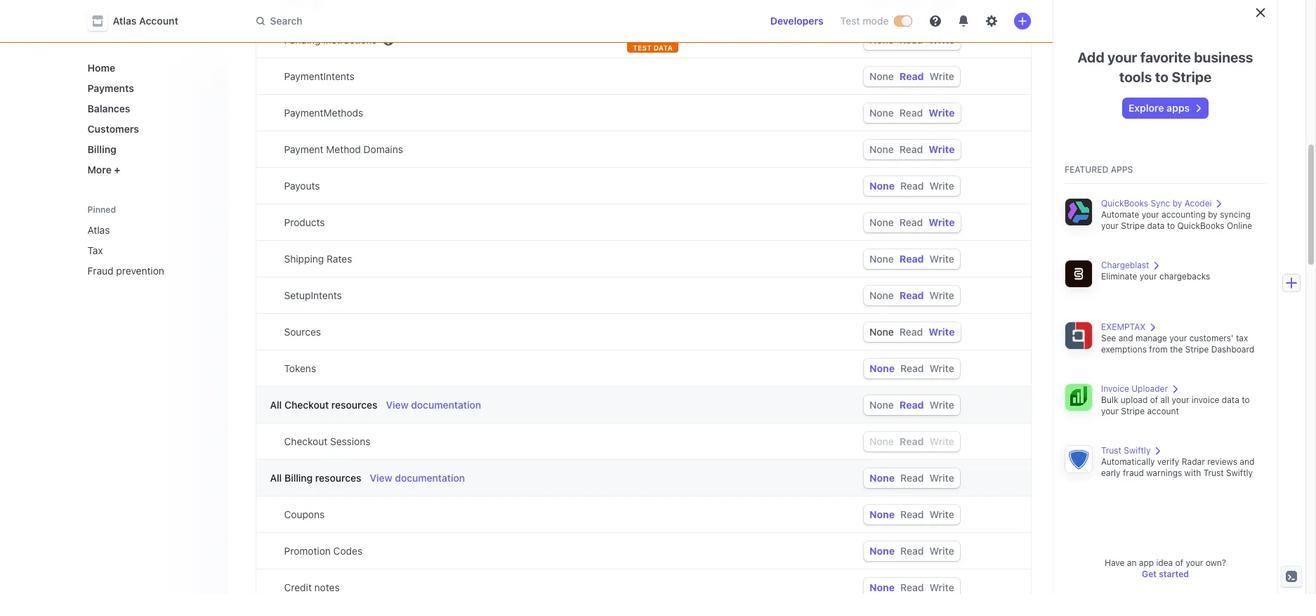 Task type: locate. For each thing, give the bounding box(es) containing it.
customers'
[[1190, 333, 1234, 343]]

your up the
[[1170, 333, 1187, 343]]

atlas down pinned
[[87, 224, 110, 236]]

1 vertical spatial to
[[1167, 221, 1175, 231]]

none read write for paymentmethods
[[870, 107, 955, 119]]

6 none from the top
[[870, 216, 894, 228]]

9 none from the top
[[870, 326, 894, 338]]

have an app idea of your own? get started
[[1105, 558, 1226, 579]]

1 horizontal spatial quickbooks
[[1177, 221, 1225, 231]]

12 none read write from the top
[[870, 472, 954, 484]]

0 horizontal spatial data
[[1147, 221, 1165, 231]]

by up accounting
[[1173, 198, 1182, 209]]

6 none read write from the top
[[870, 216, 955, 228]]

stripe down favorite
[[1172, 69, 1212, 85]]

1 none button from the top
[[870, 34, 894, 46]]

1 vertical spatial and
[[1240, 457, 1255, 467]]

3 none read write from the top
[[870, 107, 955, 119]]

reviews
[[1207, 457, 1238, 467]]

bulk
[[1101, 395, 1118, 405]]

Search search field
[[248, 8, 644, 34]]

app
[[1139, 558, 1154, 568]]

write button for payouts
[[930, 180, 954, 192]]

8 none from the top
[[870, 289, 894, 301]]

view documentation for all checkout resources
[[386, 399, 481, 411]]

none read write for products
[[870, 216, 955, 228]]

automatically
[[1101, 457, 1155, 467]]

write button
[[929, 34, 955, 46], [930, 70, 954, 82], [929, 107, 955, 119], [929, 143, 955, 155], [930, 180, 954, 192], [929, 216, 955, 228], [930, 253, 954, 265], [930, 289, 954, 301], [929, 326, 955, 338], [930, 362, 954, 374], [930, 399, 954, 411], [930, 472, 954, 484], [930, 509, 954, 520], [930, 545, 954, 557], [930, 582, 954, 593]]

instructions
[[323, 34, 377, 46]]

write button for coupons
[[930, 509, 954, 520]]

all for all billing resources
[[270, 472, 282, 484]]

13 none read write from the top
[[870, 509, 954, 520]]

3 none button from the top
[[870, 107, 894, 119]]

exemptax
[[1101, 322, 1146, 332]]

read for sources
[[900, 326, 923, 338]]

11 none button from the top
[[870, 399, 894, 411]]

1 vertical spatial view
[[370, 472, 392, 484]]

write button for tokens
[[930, 362, 954, 374]]

4 none button from the top
[[870, 143, 894, 155]]

setupintents
[[284, 289, 342, 301]]

checkout down tokens
[[284, 399, 329, 411]]

none read write for payouts
[[870, 180, 954, 192]]

all billing resources
[[270, 472, 361, 484]]

0 vertical spatial swiftly
[[1124, 445, 1151, 456]]

1 vertical spatial view documentation
[[370, 472, 465, 484]]

business
[[1194, 49, 1253, 65]]

0 vertical spatial to
[[1155, 69, 1169, 85]]

and inside 'automatically verify radar reviews and early fraud warnings with trust swiftly'
[[1240, 457, 1255, 467]]

explore apps link
[[1123, 98, 1208, 118]]

read button for setupintents
[[900, 289, 924, 301]]

started
[[1159, 569, 1189, 579]]

write button for credit notes
[[930, 582, 954, 593]]

read button
[[900, 34, 923, 46], [900, 70, 924, 82], [900, 107, 923, 119], [900, 143, 923, 155], [900, 180, 924, 192], [900, 216, 923, 228], [900, 253, 924, 265], [900, 289, 924, 301], [900, 326, 923, 338], [900, 362, 924, 374], [900, 399, 924, 411], [900, 472, 924, 484], [900, 509, 924, 520], [900, 545, 924, 557], [900, 582, 924, 593]]

write for promotion codes
[[930, 545, 954, 557]]

0 vertical spatial view
[[386, 399, 408, 411]]

settings image
[[986, 15, 997, 27]]

trust
[[1101, 445, 1122, 456], [1204, 468, 1224, 478]]

write for payment method domains
[[929, 143, 955, 155]]

stripe down upload
[[1121, 406, 1145, 416]]

apps
[[1167, 102, 1190, 114]]

verify
[[1157, 457, 1180, 467]]

1 none read write from the top
[[870, 34, 955, 46]]

atlas
[[113, 15, 137, 27], [87, 224, 110, 236]]

9 none read write from the top
[[870, 326, 955, 338]]

0 vertical spatial all
[[270, 399, 282, 411]]

resources down the checkout sessions
[[315, 472, 361, 484]]

8 none button from the top
[[870, 289, 894, 301]]

of inside the have an app idea of your own? get started
[[1175, 558, 1183, 568]]

0 vertical spatial atlas
[[113, 15, 137, 27]]

none button
[[870, 34, 894, 46], [870, 70, 894, 82], [870, 107, 894, 119], [870, 143, 894, 155], [870, 180, 895, 192], [870, 216, 894, 228], [870, 253, 894, 265], [870, 289, 894, 301], [870, 326, 894, 338], [870, 362, 895, 374], [870, 399, 894, 411], [870, 472, 895, 484], [870, 509, 895, 520], [870, 545, 895, 557], [870, 582, 895, 593]]

5 none button from the top
[[870, 180, 895, 192]]

0 horizontal spatial of
[[1150, 395, 1158, 405]]

checkout sessions
[[284, 435, 370, 447]]

1 vertical spatial documentation
[[395, 472, 465, 484]]

1 horizontal spatial billing
[[284, 472, 313, 484]]

1 vertical spatial quickbooks
[[1177, 221, 1225, 231]]

data inside automate your accounting by syncing your stripe data to quickbooks online
[[1147, 221, 1165, 231]]

data
[[654, 44, 673, 52]]

by
[[1173, 198, 1182, 209], [1208, 209, 1218, 220]]

8 none read write from the top
[[870, 289, 954, 301]]

1 all from the top
[[270, 399, 282, 411]]

dashboard
[[1211, 344, 1255, 355]]

2 vertical spatial to
[[1242, 395, 1250, 405]]

0 horizontal spatial by
[[1173, 198, 1182, 209]]

atlas inside "button"
[[113, 15, 137, 27]]

none read write for promotion codes
[[870, 545, 954, 557]]

1 vertical spatial view documentation link
[[370, 471, 465, 485]]

5 none from the top
[[870, 180, 895, 192]]

checkout up the all billing resources at left bottom
[[284, 435, 327, 447]]

none read write for sources
[[870, 326, 955, 338]]

1 vertical spatial billing
[[284, 472, 313, 484]]

data right the invoice at bottom right
[[1222, 395, 1240, 405]]

by down acodei
[[1208, 209, 1218, 220]]

0 horizontal spatial atlas
[[87, 224, 110, 236]]

tax link
[[82, 239, 217, 262]]

upload
[[1121, 395, 1148, 405]]

0 vertical spatial and
[[1119, 333, 1133, 343]]

read
[[900, 34, 923, 46], [900, 70, 924, 82], [900, 107, 923, 119], [900, 143, 923, 155], [900, 180, 924, 192], [900, 216, 923, 228], [900, 253, 924, 265], [900, 289, 924, 301], [900, 326, 923, 338], [900, 362, 924, 374], [900, 399, 924, 411], [900, 472, 924, 484], [900, 509, 924, 520], [900, 545, 924, 557], [900, 582, 924, 593]]

7 none read write from the top
[[870, 253, 954, 265]]

billing up more +
[[87, 143, 116, 155]]

resources up 'sessions'
[[331, 399, 378, 411]]

of inside bulk upload of all your invoice data to your stripe account
[[1150, 395, 1158, 405]]

view documentation link
[[386, 398, 481, 412], [370, 471, 465, 485]]

10 none from the top
[[870, 362, 895, 374]]

1 vertical spatial data
[[1222, 395, 1240, 405]]

1 vertical spatial trust
[[1204, 468, 1224, 478]]

quickbooks up 'automate'
[[1101, 198, 1148, 209]]

of up started
[[1175, 558, 1183, 568]]

0 vertical spatial resources
[[331, 399, 378, 411]]

data down quickbooks sync by acodei
[[1147, 221, 1165, 231]]

4 none read write from the top
[[870, 143, 955, 155]]

9 none button from the top
[[870, 326, 894, 338]]

get started link
[[1142, 569, 1189, 579]]

0 horizontal spatial swiftly
[[1124, 445, 1151, 456]]

1 horizontal spatial atlas
[[113, 15, 137, 27]]

11 none read write from the top
[[870, 399, 954, 411]]

0 vertical spatial by
[[1173, 198, 1182, 209]]

write button for shipping rates
[[930, 253, 954, 265]]

0 vertical spatial of
[[1150, 395, 1158, 405]]

15 none read write from the top
[[870, 582, 954, 593]]

swiftly down reviews
[[1226, 468, 1253, 478]]

4 none from the top
[[870, 143, 894, 155]]

your down chargeblast
[[1140, 271, 1157, 282]]

method
[[326, 143, 361, 155]]

and up exemptions
[[1119, 333, 1133, 343]]

trust down reviews
[[1204, 468, 1224, 478]]

write button for paymentmethods
[[929, 107, 955, 119]]

14 none from the top
[[870, 545, 895, 557]]

0 vertical spatial checkout
[[284, 399, 329, 411]]

14 none read write from the top
[[870, 545, 954, 557]]

trust swiftly image
[[1065, 445, 1093, 473]]

1 vertical spatial resources
[[315, 472, 361, 484]]

swiftly
[[1124, 445, 1151, 456], [1226, 468, 1253, 478]]

billing
[[87, 143, 116, 155], [284, 472, 313, 484]]

0 horizontal spatial quickbooks
[[1101, 198, 1148, 209]]

none button for coupons
[[870, 509, 895, 520]]

your left own?
[[1186, 558, 1203, 568]]

15 none button from the top
[[870, 582, 895, 593]]

10 none button from the top
[[870, 362, 895, 374]]

fraud prevention
[[87, 265, 164, 277]]

none button for paymentintents
[[870, 70, 894, 82]]

0 horizontal spatial trust
[[1101, 445, 1122, 456]]

search
[[270, 15, 302, 27]]

2 none button from the top
[[870, 70, 894, 82]]

billing up coupons
[[284, 472, 313, 484]]

1 vertical spatial swiftly
[[1226, 468, 1253, 478]]

and
[[1119, 333, 1133, 343], [1240, 457, 1255, 467]]

sync
[[1151, 198, 1170, 209]]

test data
[[633, 44, 673, 52]]

1 vertical spatial by
[[1208, 209, 1218, 220]]

billing inside core navigation links "element"
[[87, 143, 116, 155]]

your up the tools
[[1108, 49, 1137, 65]]

shipping rates
[[284, 253, 352, 265]]

none read write for tokens
[[870, 362, 954, 374]]

test mode
[[840, 15, 889, 27]]

mode
[[863, 15, 889, 27]]

0 horizontal spatial billing
[[87, 143, 116, 155]]

data inside bulk upload of all your invoice data to your stripe account
[[1222, 395, 1240, 405]]

atlas left account
[[113, 15, 137, 27]]

and right reviews
[[1240, 457, 1255, 467]]

0 vertical spatial view documentation link
[[386, 398, 481, 412]]

stripe inside bulk upload of all your invoice data to your stripe account
[[1121, 406, 1145, 416]]

account
[[1147, 406, 1179, 416]]

1 horizontal spatial trust
[[1204, 468, 1224, 478]]

13 none button from the top
[[870, 509, 895, 520]]

quickbooks down accounting
[[1177, 221, 1225, 231]]

read for promotion codes
[[900, 545, 924, 557]]

1 horizontal spatial and
[[1240, 457, 1255, 467]]

1 none from the top
[[870, 34, 894, 46]]

read for coupons
[[900, 509, 924, 520]]

0 vertical spatial billing
[[87, 143, 116, 155]]

resources for all checkout resources
[[331, 399, 378, 411]]

quickbooks
[[1101, 198, 1148, 209], [1177, 221, 1225, 231]]

none button for promotion codes
[[870, 545, 895, 557]]

1 horizontal spatial swiftly
[[1226, 468, 1253, 478]]

of left all
[[1150, 395, 1158, 405]]

add your favorite business tools to stripe
[[1078, 49, 1253, 85]]

15 none from the top
[[870, 582, 895, 593]]

stripe down 'automate'
[[1121, 221, 1145, 231]]

14 none button from the top
[[870, 545, 895, 557]]

paymentmethods
[[284, 107, 363, 119]]

swiftly inside 'automatically verify radar reviews and early fraud warnings with trust swiftly'
[[1226, 468, 1253, 478]]

7 none button from the top
[[870, 253, 894, 265]]

tokens
[[284, 362, 316, 374]]

2 none from the top
[[870, 70, 894, 82]]

0 vertical spatial data
[[1147, 221, 1165, 231]]

+
[[114, 164, 120, 176]]

none button for tokens
[[870, 362, 895, 374]]

swiftly up automatically
[[1124, 445, 1151, 456]]

to
[[1155, 69, 1169, 85], [1167, 221, 1175, 231], [1242, 395, 1250, 405]]

write for paymentmethods
[[929, 107, 955, 119]]

none read write for shipping rates
[[870, 253, 954, 265]]

view
[[386, 399, 408, 411], [370, 472, 392, 484]]

none read write for coupons
[[870, 509, 954, 520]]

none for payouts
[[870, 180, 895, 192]]

3 none from the top
[[870, 107, 894, 119]]

1 vertical spatial checkout
[[284, 435, 327, 447]]

none button for payment method domains
[[870, 143, 894, 155]]

early
[[1101, 468, 1121, 478]]

trust swiftly
[[1101, 445, 1151, 456]]

more +
[[87, 164, 120, 176]]

1 vertical spatial atlas
[[87, 224, 110, 236]]

2 all from the top
[[270, 472, 282, 484]]

none for tokens
[[870, 362, 895, 374]]

write for sources
[[929, 326, 955, 338]]

read button for coupons
[[900, 509, 924, 520]]

pinned element
[[82, 218, 217, 282]]

trust up automatically
[[1101, 445, 1122, 456]]

1 horizontal spatial data
[[1222, 395, 1240, 405]]

checkout
[[284, 399, 329, 411], [284, 435, 327, 447]]

7 none from the top
[[870, 253, 894, 265]]

exemptions
[[1101, 344, 1147, 355]]

developers link
[[765, 10, 829, 32]]

none button for credit notes
[[870, 582, 895, 593]]

atlas inside pinned element
[[87, 224, 110, 236]]

to right the invoice at bottom right
[[1242, 395, 1250, 405]]

your inside add your favorite business tools to stripe
[[1108, 49, 1137, 65]]

rates
[[327, 253, 352, 265]]

write for payouts
[[930, 180, 954, 192]]

1 horizontal spatial of
[[1175, 558, 1183, 568]]

13 none from the top
[[870, 509, 895, 520]]

none button for products
[[870, 216, 894, 228]]

payment method domains
[[284, 143, 403, 155]]

stripe down customers'
[[1185, 344, 1209, 355]]

none read write for payment method domains
[[870, 143, 955, 155]]

0 vertical spatial view documentation
[[386, 399, 481, 411]]

5 none read write from the top
[[870, 180, 954, 192]]

all
[[270, 399, 282, 411], [270, 472, 282, 484]]

chargebacks
[[1160, 271, 1210, 282]]

see and manage your customers' tax exemptions from the stripe dashboard
[[1101, 333, 1255, 355]]

6 none button from the top
[[870, 216, 894, 228]]

2 none read write from the top
[[870, 70, 954, 82]]

none for credit notes
[[870, 582, 895, 593]]

write button for paymentintents
[[930, 70, 954, 82]]

read for shipping rates
[[900, 253, 924, 265]]

stripe
[[1172, 69, 1212, 85], [1121, 221, 1145, 231], [1185, 344, 1209, 355], [1121, 406, 1145, 416]]

0 horizontal spatial and
[[1119, 333, 1133, 343]]

to down favorite
[[1155, 69, 1169, 85]]

0 vertical spatial documentation
[[411, 399, 481, 411]]

none for paymentmethods
[[870, 107, 894, 119]]

all for all checkout resources
[[270, 399, 282, 411]]

10 none read write from the top
[[870, 362, 954, 374]]

the
[[1170, 344, 1183, 355]]

2 checkout from the top
[[284, 435, 327, 447]]

1 vertical spatial all
[[270, 472, 282, 484]]

none button for paymentmethods
[[870, 107, 894, 119]]

to down accounting
[[1167, 221, 1175, 231]]

read for payment method domains
[[900, 143, 923, 155]]

credit
[[284, 582, 312, 593]]

1 vertical spatial of
[[1175, 558, 1183, 568]]

1 horizontal spatial by
[[1208, 209, 1218, 220]]



Task type: describe. For each thing, give the bounding box(es) containing it.
all
[[1161, 395, 1170, 405]]

stripe inside automate your accounting by syncing your stripe data to quickbooks online
[[1121, 221, 1145, 231]]

none read write for setupintents
[[870, 289, 954, 301]]

codes
[[333, 545, 363, 557]]

explore apps
[[1129, 102, 1190, 114]]

read button for paymentmethods
[[900, 107, 923, 119]]

none read write for credit notes
[[870, 582, 954, 593]]

read button for sources
[[900, 326, 923, 338]]

uploader
[[1132, 383, 1168, 394]]

promotion codes
[[284, 545, 363, 557]]

favorite
[[1140, 49, 1191, 65]]

your right all
[[1172, 395, 1189, 405]]

view for all billing resources
[[370, 472, 392, 484]]

paymentintents
[[284, 70, 355, 82]]

quickbooks sync by acodei image
[[1065, 198, 1093, 226]]

none button for shipping rates
[[870, 253, 894, 265]]

developers
[[770, 15, 824, 27]]

payments
[[87, 82, 134, 94]]

write for coupons
[[930, 509, 954, 520]]

none for products
[[870, 216, 894, 228]]

read for tokens
[[900, 362, 924, 374]]

0 vertical spatial quickbooks
[[1101, 198, 1148, 209]]

an
[[1127, 558, 1137, 568]]

invoice uploader
[[1101, 383, 1168, 394]]

read for setupintents
[[900, 289, 924, 301]]

12 none from the top
[[870, 472, 895, 484]]

read button for payouts
[[900, 180, 924, 192]]

write for setupintents
[[930, 289, 954, 301]]

write for credit notes
[[930, 582, 954, 593]]

write button for payment method domains
[[929, 143, 955, 155]]

none button for sources
[[870, 326, 894, 338]]

none button for payouts
[[870, 180, 895, 192]]

your down 'automate'
[[1101, 221, 1119, 231]]

your down bulk at the right bottom of the page
[[1101, 406, 1119, 416]]

accounting
[[1162, 209, 1206, 220]]

12 none button from the top
[[870, 472, 895, 484]]

0 vertical spatial trust
[[1101, 445, 1122, 456]]

automate
[[1101, 209, 1139, 220]]

payment
[[284, 143, 323, 155]]

sources
[[284, 326, 321, 338]]

sessions
[[330, 435, 370, 447]]

none button for setupintents
[[870, 289, 894, 301]]

read for paymentintents
[[900, 70, 924, 82]]

your down quickbooks sync by acodei
[[1142, 209, 1159, 220]]

chargeblast image
[[1065, 260, 1093, 288]]

home link
[[82, 56, 217, 79]]

products
[[284, 216, 325, 228]]

write for shipping rates
[[930, 253, 954, 265]]

from
[[1149, 344, 1168, 355]]

radar
[[1182, 457, 1205, 467]]

pinned
[[87, 204, 116, 215]]

view documentation for all billing resources
[[370, 472, 465, 484]]

apps
[[1111, 164, 1133, 175]]

core navigation links element
[[82, 56, 217, 181]]

trust inside 'automatically verify radar reviews and early fraud warnings with trust swiftly'
[[1204, 468, 1224, 478]]

atlas for atlas account
[[113, 15, 137, 27]]

read button for products
[[900, 216, 923, 228]]

funding
[[284, 34, 321, 46]]

read for paymentmethods
[[900, 107, 923, 119]]

invoice
[[1101, 383, 1129, 394]]

featured
[[1065, 164, 1109, 175]]

automate your accounting by syncing your stripe data to quickbooks online
[[1101, 209, 1252, 231]]

tools
[[1119, 69, 1152, 85]]

quickbooks sync by acodei
[[1101, 198, 1212, 209]]

see
[[1101, 333, 1116, 343]]

view documentation link for all billing resources
[[370, 471, 465, 485]]

read button for credit notes
[[900, 582, 924, 593]]

write for tokens
[[930, 362, 954, 374]]

shipping
[[284, 253, 324, 265]]

home
[[87, 62, 115, 74]]

eliminate your chargebacks
[[1101, 271, 1210, 282]]

your inside the have an app idea of your own? get started
[[1186, 558, 1203, 568]]

none for coupons
[[870, 509, 895, 520]]

eliminate
[[1101, 271, 1137, 282]]

to inside add your favorite business tools to stripe
[[1155, 69, 1169, 85]]

atlas account
[[113, 15, 178, 27]]

exemptax image
[[1065, 322, 1093, 350]]

prevention
[[116, 265, 164, 277]]

documentation for all checkout resources
[[411, 399, 481, 411]]

read for products
[[900, 216, 923, 228]]

test
[[633, 44, 652, 52]]

none for shipping rates
[[870, 253, 894, 265]]

domains
[[364, 143, 403, 155]]

to inside automate your accounting by syncing your stripe data to quickbooks online
[[1167, 221, 1175, 231]]

view documentation link for all checkout resources
[[386, 398, 481, 412]]

coupons
[[284, 509, 325, 520]]

view for all checkout resources
[[386, 399, 408, 411]]

payments link
[[82, 77, 217, 100]]

11 none from the top
[[870, 399, 894, 411]]

test
[[840, 15, 860, 27]]

balances
[[87, 103, 130, 114]]

stripe inside the see and manage your customers' tax exemptions from the stripe dashboard
[[1185, 344, 1209, 355]]

chargeblast
[[1101, 260, 1149, 270]]

read button for payment method domains
[[900, 143, 923, 155]]

promotion
[[284, 545, 331, 557]]

none for paymentintents
[[870, 70, 894, 82]]

write button for sources
[[929, 326, 955, 338]]

credit notes
[[284, 582, 340, 593]]

write for paymentintents
[[930, 70, 954, 82]]

read button for shipping rates
[[900, 253, 924, 265]]

help image
[[930, 15, 941, 27]]

none for sources
[[870, 326, 894, 338]]

none for payment method domains
[[870, 143, 894, 155]]

atlas link
[[82, 218, 217, 242]]

read button for paymentintents
[[900, 70, 924, 82]]

explore
[[1129, 102, 1164, 114]]

read for credit notes
[[900, 582, 924, 593]]

resources for all billing resources
[[315, 472, 361, 484]]

featured apps
[[1065, 164, 1133, 175]]

none read write for paymentintents
[[870, 70, 954, 82]]

online
[[1227, 221, 1252, 231]]

atlas for atlas
[[87, 224, 110, 236]]

your inside the see and manage your customers' tax exemptions from the stripe dashboard
[[1170, 333, 1187, 343]]

own?
[[1206, 558, 1226, 568]]

documentation for all billing resources
[[395, 472, 465, 484]]

notes
[[314, 582, 340, 593]]

fraud
[[87, 265, 113, 277]]

fraud
[[1123, 468, 1144, 478]]

to inside bulk upload of all your invoice data to your stripe account
[[1242, 395, 1250, 405]]

tax
[[1236, 333, 1248, 343]]

invoice uploader image
[[1065, 383, 1093, 412]]

write button for products
[[929, 216, 955, 228]]

write button for promotion codes
[[930, 545, 954, 557]]

customers link
[[82, 117, 217, 140]]

syncing
[[1220, 209, 1251, 220]]

write button for setupintents
[[930, 289, 954, 301]]

1 checkout from the top
[[284, 399, 329, 411]]

read button for promotion codes
[[900, 545, 924, 557]]

balances link
[[82, 97, 217, 120]]

have
[[1105, 558, 1125, 568]]

and inside the see and manage your customers' tax exemptions from the stripe dashboard
[[1119, 333, 1133, 343]]

pinned navigation links element
[[82, 198, 219, 282]]

read for payouts
[[900, 180, 924, 192]]

account
[[139, 15, 178, 27]]

write for products
[[929, 216, 955, 228]]

acodei
[[1185, 198, 1212, 209]]

quickbooks inside automate your accounting by syncing your stripe data to quickbooks online
[[1177, 221, 1225, 231]]

tax
[[87, 244, 103, 256]]

customers
[[87, 123, 139, 135]]

stripe inside add your favorite business tools to stripe
[[1172, 69, 1212, 85]]

Search text field
[[248, 8, 644, 34]]

read button for tokens
[[900, 362, 924, 374]]

warnings
[[1146, 468, 1182, 478]]

none for setupintents
[[870, 289, 894, 301]]

all checkout resources
[[270, 399, 378, 411]]

with
[[1185, 468, 1201, 478]]

atlas account button
[[87, 11, 192, 31]]

more
[[87, 164, 112, 176]]

by inside automate your accounting by syncing your stripe data to quickbooks online
[[1208, 209, 1218, 220]]

payouts
[[284, 180, 320, 192]]

none for promotion codes
[[870, 545, 895, 557]]

fraud prevention link
[[82, 259, 217, 282]]

funding instructions
[[284, 34, 377, 46]]



Task type: vqa. For each thing, say whether or not it's contained in the screenshot.
of to the left
yes



